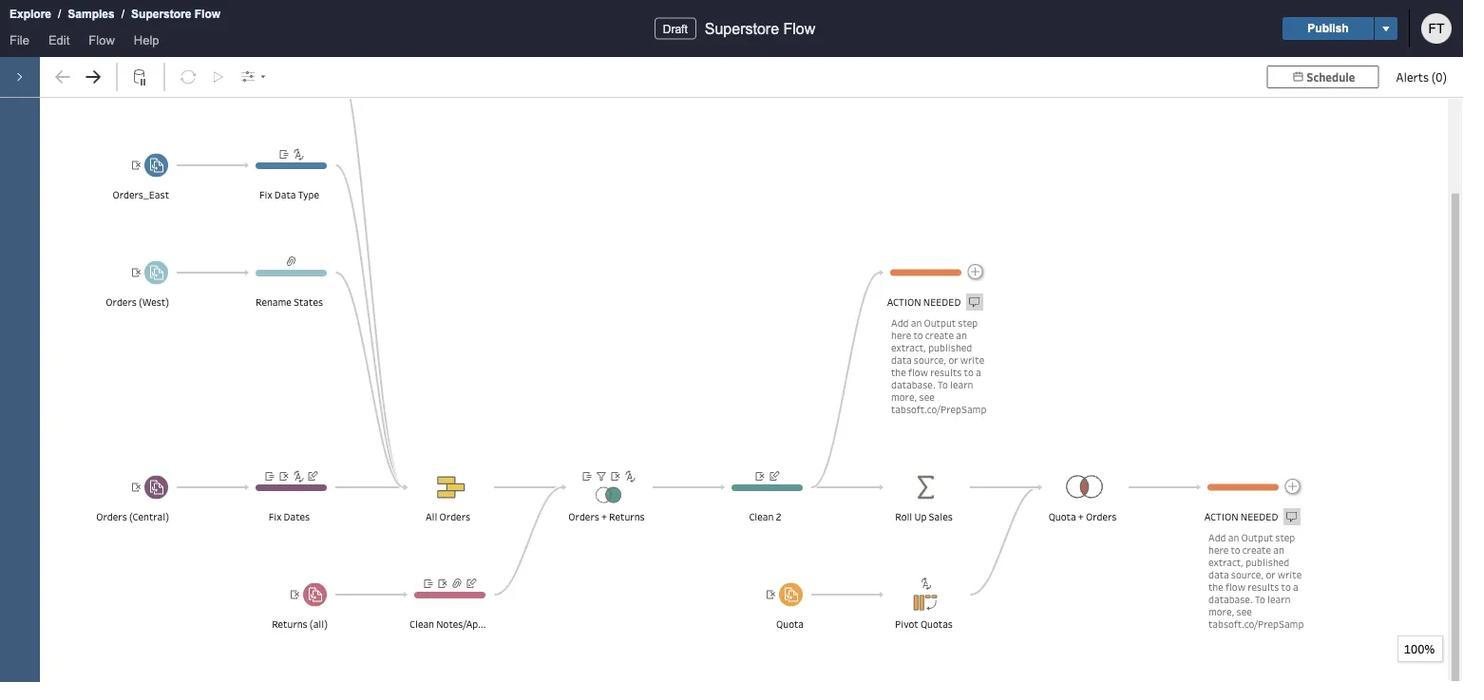 Task type: locate. For each thing, give the bounding box(es) containing it.
action needed
[[887, 295, 961, 309], [1204, 510, 1278, 523]]

1 horizontal spatial output
[[1241, 531, 1273, 544]]

quota + orders
[[1049, 510, 1117, 523]]

1 vertical spatial write
[[1278, 568, 1302, 581]]

more,
[[891, 390, 917, 403], [1209, 605, 1235, 618]]

+ for quota
[[1078, 510, 1084, 523]]

clean left notes/approver
[[409, 618, 434, 631]]

results
[[930, 365, 962, 379], [1248, 580, 1279, 593]]

0 horizontal spatial /
[[58, 8, 61, 20]]

1 horizontal spatial quota
[[1049, 510, 1076, 523]]

clean for clean 2
[[749, 510, 774, 523]]

step
[[958, 316, 978, 329], [1275, 531, 1295, 544]]

1 vertical spatial here
[[1209, 543, 1229, 556]]

or
[[949, 353, 958, 366], [1266, 568, 1276, 581]]

0 vertical spatial quota
[[1049, 510, 1076, 523]]

quota for quota + orders
[[1049, 510, 1076, 523]]

1 horizontal spatial a
[[1293, 580, 1298, 593]]

needed
[[923, 295, 961, 309], [1241, 510, 1278, 523]]

1 horizontal spatial more,
[[1209, 605, 1235, 618]]

help button
[[124, 29, 169, 57]]

0 horizontal spatial output
[[924, 316, 956, 329]]

published
[[928, 341, 972, 354], [1246, 555, 1290, 569]]

0 horizontal spatial the
[[891, 365, 906, 379]]

/ up the edit
[[58, 8, 61, 20]]

superstore up help on the left
[[131, 8, 191, 20]]

flow
[[908, 365, 928, 379], [1226, 580, 1246, 593]]

edit
[[48, 33, 70, 47]]

1 horizontal spatial returns
[[609, 510, 645, 523]]

1 vertical spatial add
[[1209, 531, 1226, 544]]

0 horizontal spatial source,
[[914, 353, 947, 366]]

0 horizontal spatial flow
[[89, 33, 115, 47]]

1 vertical spatial clean
[[409, 618, 434, 631]]

extract,
[[891, 341, 926, 354], [1209, 555, 1244, 569]]

add an output step here to create an extract, published data source, or write the flow results to a database. to learn more, see tabsoft.co/prepsamp
[[891, 316, 987, 416], [1209, 531, 1304, 630]]

0 vertical spatial needed
[[923, 295, 961, 309]]

0 vertical spatial a
[[976, 365, 981, 379]]

1 vertical spatial fix
[[269, 510, 282, 523]]

0 vertical spatial step
[[958, 316, 978, 329]]

0 vertical spatial tabsoft.co/prepsamp
[[891, 402, 987, 416]]

clean
[[749, 510, 774, 523], [409, 618, 434, 631]]

a
[[976, 365, 981, 379], [1293, 580, 1298, 593]]

0 vertical spatial write
[[960, 353, 985, 366]]

0 vertical spatial add
[[891, 316, 909, 329]]

1 vertical spatial learn
[[1267, 592, 1291, 606]]

create
[[925, 328, 954, 342], [1243, 543, 1271, 556]]

data
[[891, 353, 912, 366], [1209, 568, 1229, 581]]

0 horizontal spatial tabsoft.co/prepsamp
[[891, 402, 987, 416]]

all
[[426, 510, 437, 523]]

0 horizontal spatial published
[[928, 341, 972, 354]]

1 vertical spatial needed
[[1241, 510, 1278, 523]]

flow button
[[79, 29, 124, 57]]

0 horizontal spatial a
[[976, 365, 981, 379]]

0 vertical spatial create
[[925, 328, 954, 342]]

1 vertical spatial extract,
[[1209, 555, 1244, 569]]

file
[[10, 33, 29, 47]]

1 / from the left
[[58, 8, 61, 20]]

0 horizontal spatial returns
[[272, 618, 308, 631]]

/ right samples
[[121, 8, 125, 20]]

flow
[[195, 8, 220, 20], [783, 20, 815, 37], [89, 33, 115, 47]]

0 horizontal spatial results
[[930, 365, 962, 379]]

2 + from the left
[[1078, 510, 1084, 523]]

0 vertical spatial the
[[891, 365, 906, 379]]

(west)
[[139, 295, 169, 309]]

clean left 2
[[749, 510, 774, 523]]

1 horizontal spatial learn
[[1267, 592, 1291, 606]]

1 horizontal spatial /
[[121, 8, 125, 20]]

fix left data
[[259, 188, 272, 201]]

publish
[[1308, 22, 1349, 35]]

database.
[[891, 378, 936, 391], [1209, 592, 1253, 606]]

1 vertical spatial published
[[1246, 555, 1290, 569]]

superstore
[[131, 8, 191, 20], [705, 20, 779, 37]]

orders for orders (west)
[[106, 295, 137, 309]]

orders_east
[[112, 188, 169, 201]]

0 vertical spatial learn
[[950, 378, 973, 391]]

0 vertical spatial to
[[938, 378, 948, 391]]

clean for clean notes/approver
[[409, 618, 434, 631]]

orders
[[106, 295, 137, 309], [96, 510, 127, 523], [440, 510, 470, 523], [568, 510, 599, 523], [1086, 510, 1117, 523]]

1 vertical spatial source,
[[1231, 568, 1264, 581]]

1 horizontal spatial data
[[1209, 568, 1229, 581]]

+
[[601, 510, 607, 523], [1078, 510, 1084, 523]]

alerts (0)
[[1396, 69, 1447, 85]]

fix left dates
[[269, 510, 282, 523]]

1 horizontal spatial action needed
[[1204, 510, 1278, 523]]

(0)
[[1431, 69, 1447, 85]]

0 horizontal spatial step
[[958, 316, 978, 329]]

quotas
[[921, 618, 953, 631]]

(central)
[[129, 510, 169, 523]]

1 + from the left
[[601, 510, 607, 523]]

orders (central)
[[96, 510, 169, 523]]

1 vertical spatial a
[[1293, 580, 1298, 593]]

fix
[[259, 188, 272, 201], [269, 510, 282, 523]]

1 horizontal spatial step
[[1275, 531, 1295, 544]]

superstore flow link
[[130, 5, 221, 24]]

tabsoft.co/prepsamp
[[891, 402, 987, 416], [1209, 617, 1304, 630]]

returns
[[609, 510, 645, 523], [272, 618, 308, 631]]

quota for quota
[[776, 618, 804, 631]]

action
[[887, 295, 921, 309], [1204, 510, 1239, 523]]

1 horizontal spatial clean
[[749, 510, 774, 523]]

roll up sales
[[895, 510, 953, 523]]

1 vertical spatial quota
[[776, 618, 804, 631]]

0 horizontal spatial add an output step here to create an extract, published data source, or write the flow results to a database. to learn more, see tabsoft.co/prepsamp
[[891, 316, 987, 416]]

1 vertical spatial the
[[1209, 580, 1224, 593]]

here
[[891, 328, 911, 342], [1209, 543, 1229, 556]]

fix for fix data type
[[259, 188, 272, 201]]

0 vertical spatial results
[[930, 365, 962, 379]]

output
[[924, 316, 956, 329], [1241, 531, 1273, 544]]

source,
[[914, 353, 947, 366], [1231, 568, 1264, 581]]

0 vertical spatial database.
[[891, 378, 936, 391]]

0 vertical spatial data
[[891, 353, 912, 366]]

/
[[58, 8, 61, 20], [121, 8, 125, 20]]

1 horizontal spatial write
[[1278, 568, 1302, 581]]

0 vertical spatial clean
[[749, 510, 774, 523]]

samples
[[68, 8, 115, 20]]

quota
[[1049, 510, 1076, 523], [776, 618, 804, 631]]

0 horizontal spatial action needed
[[887, 295, 961, 309]]

1 vertical spatial more,
[[1209, 605, 1235, 618]]

0 horizontal spatial more,
[[891, 390, 917, 403]]

1 horizontal spatial the
[[1209, 580, 1224, 593]]

the
[[891, 365, 906, 379], [1209, 580, 1224, 593]]

0 vertical spatial see
[[919, 390, 935, 403]]

type
[[298, 188, 319, 201]]

edit button
[[39, 29, 79, 57]]

1 vertical spatial flow
[[1226, 580, 1246, 593]]

see
[[919, 390, 935, 403], [1237, 605, 1252, 618]]

dates
[[284, 510, 310, 523]]

1 horizontal spatial +
[[1078, 510, 1084, 523]]

1 horizontal spatial to
[[1255, 592, 1265, 606]]

add
[[891, 316, 909, 329], [1209, 531, 1226, 544]]

learn
[[950, 378, 973, 391], [1267, 592, 1291, 606]]

all orders
[[426, 510, 470, 523]]

1 horizontal spatial see
[[1237, 605, 1252, 618]]

to
[[938, 378, 948, 391], [1255, 592, 1265, 606]]

0 horizontal spatial create
[[925, 328, 954, 342]]

to
[[913, 328, 923, 342], [964, 365, 974, 379], [1231, 543, 1240, 556], [1281, 580, 1291, 593]]

superstore right draft
[[705, 20, 779, 37]]

explore / samples / superstore flow
[[10, 8, 220, 20]]

1 vertical spatial output
[[1241, 531, 1273, 544]]

1 vertical spatial add an output step here to create an extract, published data source, or write the flow results to a database. to learn more, see tabsoft.co/prepsamp
[[1209, 531, 1304, 630]]

write
[[960, 353, 985, 366], [1278, 568, 1302, 581]]

an
[[911, 316, 922, 329], [956, 328, 967, 342], [1228, 531, 1239, 544], [1273, 543, 1284, 556]]

0 vertical spatial output
[[924, 316, 956, 329]]

returns (all)
[[272, 618, 328, 631]]

1 vertical spatial tabsoft.co/prepsamp
[[1209, 617, 1304, 630]]

0 horizontal spatial see
[[919, 390, 935, 403]]

alerts
[[1396, 69, 1429, 85]]

1 horizontal spatial database.
[[1209, 592, 1253, 606]]

0 horizontal spatial action
[[887, 295, 921, 309]]



Task type: describe. For each thing, give the bounding box(es) containing it.
2 horizontal spatial flow
[[783, 20, 815, 37]]

1 vertical spatial data
[[1209, 568, 1229, 581]]

1 horizontal spatial superstore
[[705, 20, 779, 37]]

0 vertical spatial more,
[[891, 390, 917, 403]]

ft button
[[1421, 13, 1452, 44]]

0 horizontal spatial needed
[[923, 295, 961, 309]]

fix dates
[[269, 510, 310, 523]]

0 vertical spatial add an output step here to create an extract, published data source, or write the flow results to a database. to learn more, see tabsoft.co/prepsamp
[[891, 316, 987, 416]]

pivot quotas
[[895, 618, 953, 631]]

orders (west)
[[106, 295, 169, 309]]

0 horizontal spatial add
[[891, 316, 909, 329]]

schedule button
[[1267, 66, 1379, 88]]

data
[[274, 188, 296, 201]]

1 vertical spatial database.
[[1209, 592, 1253, 606]]

1 vertical spatial see
[[1237, 605, 1252, 618]]

draft
[[663, 22, 688, 35]]

1 vertical spatial create
[[1243, 543, 1271, 556]]

(all)
[[310, 618, 328, 631]]

orders for orders + returns
[[568, 510, 599, 523]]

0 vertical spatial action
[[887, 295, 921, 309]]

0 vertical spatial flow
[[908, 365, 928, 379]]

explore
[[10, 8, 51, 20]]

1 horizontal spatial or
[[1266, 568, 1276, 581]]

publish button
[[1283, 17, 1374, 40]]

clean notes/approver
[[409, 618, 508, 631]]

+ for orders
[[601, 510, 607, 523]]

0 vertical spatial source,
[[914, 353, 947, 366]]

2 / from the left
[[121, 8, 125, 20]]

1 horizontal spatial action
[[1204, 510, 1239, 523]]

0 vertical spatial here
[[891, 328, 911, 342]]

0 vertical spatial action needed
[[887, 295, 961, 309]]

1 horizontal spatial add
[[1209, 531, 1226, 544]]

0 horizontal spatial learn
[[950, 378, 973, 391]]

schedule
[[1307, 69, 1355, 85]]

notes/approver
[[436, 618, 508, 631]]

1 horizontal spatial extract,
[[1209, 555, 1244, 569]]

orders for orders (central)
[[96, 510, 127, 523]]

pivot
[[895, 618, 918, 631]]

0 horizontal spatial write
[[960, 353, 985, 366]]

roll
[[895, 510, 912, 523]]

0 horizontal spatial to
[[938, 378, 948, 391]]

fix for fix dates
[[269, 510, 282, 523]]

superstore flow
[[705, 20, 815, 37]]

up
[[914, 510, 927, 523]]

1 vertical spatial returns
[[272, 618, 308, 631]]

1 horizontal spatial add an output step here to create an extract, published data source, or write the flow results to a database. to learn more, see tabsoft.co/prepsamp
[[1209, 531, 1304, 630]]

2
[[776, 510, 782, 523]]

rename
[[256, 295, 292, 309]]

0 horizontal spatial extract,
[[891, 341, 926, 354]]

sales
[[929, 510, 953, 523]]

flow inside popup button
[[89, 33, 115, 47]]

1 horizontal spatial source,
[[1231, 568, 1264, 581]]

file button
[[0, 29, 39, 57]]

rename states
[[256, 295, 323, 309]]

orders + returns
[[568, 510, 645, 523]]

1 horizontal spatial published
[[1246, 555, 1290, 569]]

1 horizontal spatial here
[[1209, 543, 1229, 556]]

help
[[134, 33, 159, 47]]

1 horizontal spatial flow
[[195, 8, 220, 20]]

1 horizontal spatial needed
[[1241, 510, 1278, 523]]

1 horizontal spatial results
[[1248, 580, 1279, 593]]

explore link
[[9, 5, 52, 24]]

0 horizontal spatial superstore
[[131, 8, 191, 20]]

ft
[[1428, 21, 1445, 36]]

samples link
[[67, 5, 116, 24]]

fix data type
[[259, 188, 319, 201]]

1 horizontal spatial tabsoft.co/prepsamp
[[1209, 617, 1304, 630]]

0 horizontal spatial database.
[[891, 378, 936, 391]]

states
[[294, 295, 323, 309]]

1 vertical spatial step
[[1275, 531, 1295, 544]]

0 horizontal spatial data
[[891, 353, 912, 366]]

clean 2
[[749, 510, 782, 523]]

1 vertical spatial action needed
[[1204, 510, 1278, 523]]

0 vertical spatial published
[[928, 341, 972, 354]]

0 vertical spatial or
[[949, 353, 958, 366]]



Task type: vqa. For each thing, say whether or not it's contained in the screenshot.
TIMBURTON1006@GMAIL.COM for Email
no



